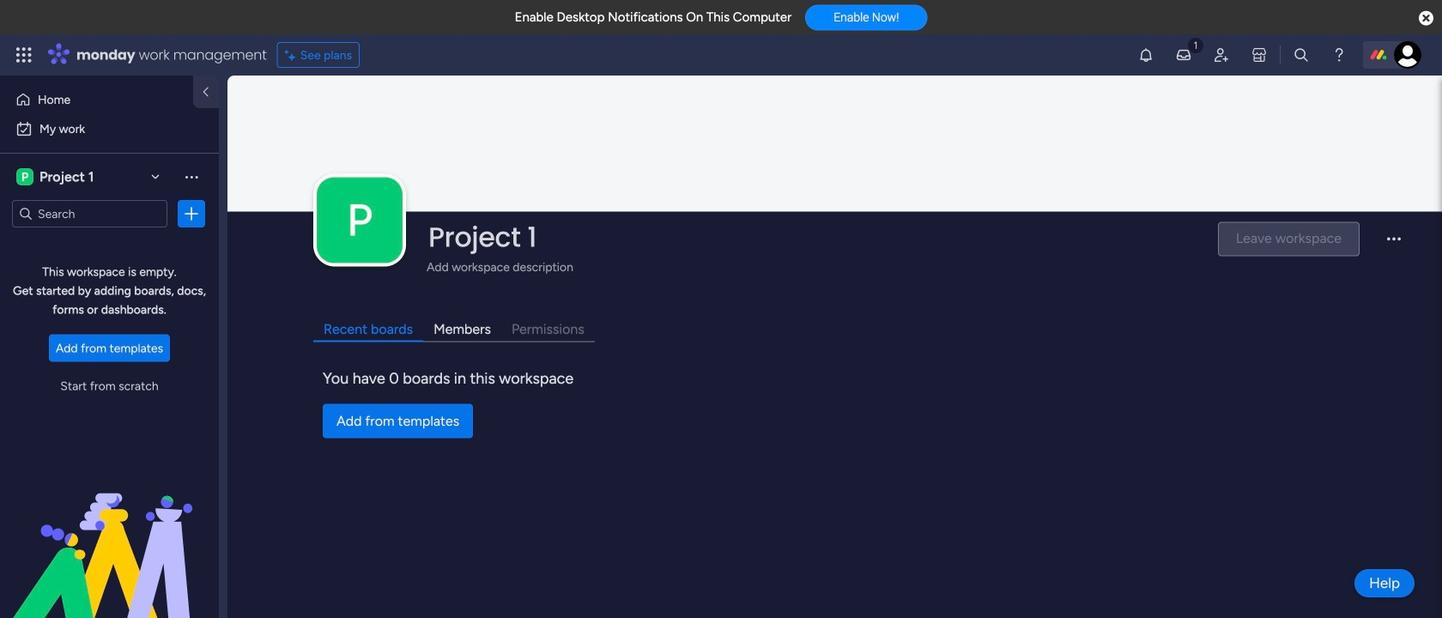 Task type: locate. For each thing, give the bounding box(es) containing it.
update feed image
[[1175, 46, 1193, 64]]

v2 ellipsis image
[[1387, 238, 1401, 252]]

lottie animation element
[[0, 445, 219, 618]]

None field
[[424, 219, 1204, 255]]

option down select product icon
[[10, 86, 183, 113]]

1 option from the top
[[10, 86, 183, 113]]

invite members image
[[1213, 46, 1230, 64]]

option up workspace selection 'element'
[[10, 115, 209, 143]]

options image
[[183, 205, 200, 222]]

workspace selection element
[[16, 167, 97, 187]]

1 vertical spatial option
[[10, 115, 209, 143]]

see plans image
[[285, 45, 300, 65]]

search everything image
[[1293, 46, 1310, 64]]

0 vertical spatial option
[[10, 86, 183, 113]]

john smith image
[[1394, 41, 1422, 69]]

option
[[10, 86, 183, 113], [10, 115, 209, 143]]

Search in workspace field
[[36, 204, 143, 224]]

help image
[[1331, 46, 1348, 64]]



Task type: vqa. For each thing, say whether or not it's contained in the screenshot.
FIELD
yes



Task type: describe. For each thing, give the bounding box(es) containing it.
workspace options image
[[183, 168, 200, 185]]

workspace image
[[16, 167, 33, 186]]

dapulse close image
[[1419, 10, 1434, 27]]

1 image
[[1188, 35, 1204, 55]]

monday marketplace image
[[1251, 46, 1268, 64]]

select product image
[[15, 46, 33, 64]]

notifications image
[[1138, 46, 1155, 64]]

2 option from the top
[[10, 115, 209, 143]]

workspace image
[[317, 177, 403, 263]]

lottie animation image
[[0, 445, 219, 618]]



